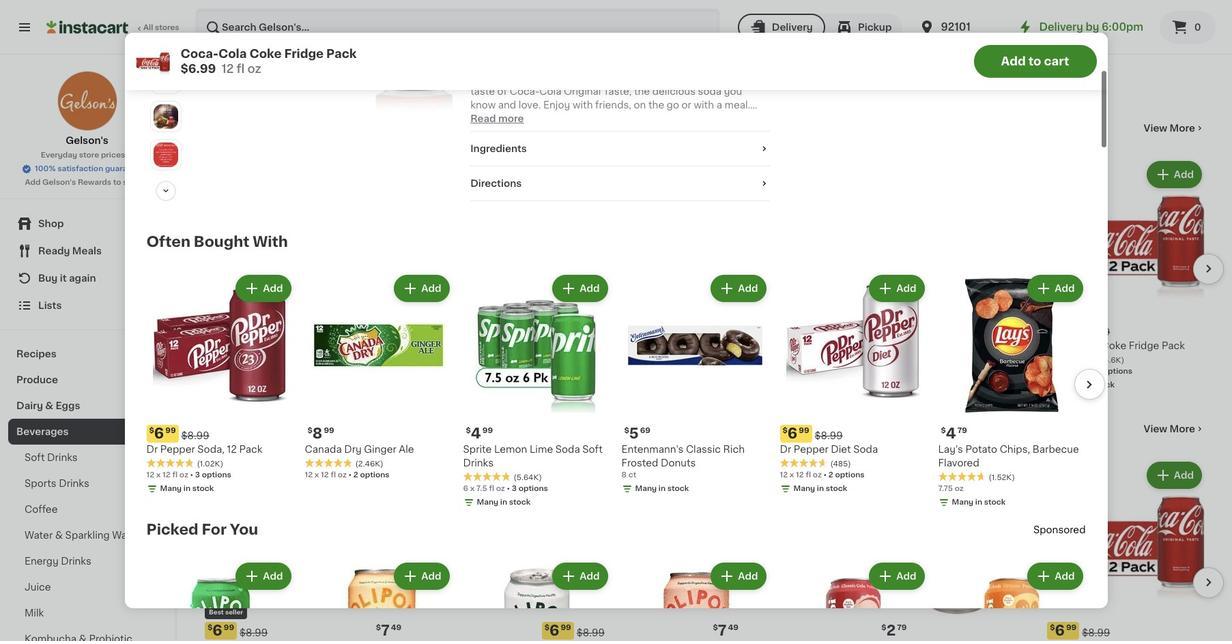 Task type: vqa. For each thing, say whether or not it's contained in the screenshot.
the bread within Kroger White Enriched Bread 20 oz
no



Task type: locate. For each thing, give the bounding box(es) containing it.
stock for sprite lemon lime soda soft drinks
[[509, 499, 531, 506]]

8 down 'can' on the right of the page
[[879, 381, 884, 389]]

you down on
[[632, 114, 650, 123]]

drinks inside sports drinks link
[[59, 479, 89, 489]]

$ 6
[[1050, 323, 1065, 337]]

list
[[941, 30, 955, 39]]

fl right $6.99
[[237, 63, 245, 74]]

99
[[224, 323, 234, 331], [729, 323, 740, 331], [898, 323, 908, 331], [561, 323, 571, 331], [165, 427, 176, 435], [324, 427, 334, 435], [482, 427, 493, 435], [799, 427, 809, 435], [224, 624, 234, 632], [561, 624, 571, 632], [1066, 624, 1077, 632]]

1 12 x 12 fl oz • 4 options from the left
[[710, 368, 795, 375]]

2 more from the top
[[1170, 424, 1195, 434]]

None search field
[[195, 8, 720, 46]]

fl for coca-cola coke fridge pack
[[1073, 368, 1078, 375]]

many down 12 x 12 fl oz • 3 options
[[160, 485, 182, 493]]

many in stock down 12 x 12 fl oz • 3 options
[[160, 485, 214, 493]]

2 $ 9 99 from the left
[[544, 323, 571, 337]]

• down dry in the bottom of the page
[[349, 471, 352, 479]]

1 horizontal spatial order
[[1025, 30, 1052, 39]]

of
[[985, 78, 994, 88], [497, 86, 507, 96]]

0 horizontal spatial 100%
[[35, 165, 56, 173]]

in down the donuts
[[659, 485, 666, 493]]

1 more from the top
[[1170, 124, 1195, 133]]

enlarge soft drinks coca-cola coke fridge pack lifestyle (opens in a new tab) image
[[153, 104, 178, 129]]

in down coca-cola coke fridge pack
[[1084, 381, 1091, 389]]

0 vertical spatial whatever
[[470, 73, 516, 82]]

1 vertical spatial soft drinks link
[[8, 445, 166, 471]]

fl down dr pepper soda, 12 pack
[[172, 471, 178, 479]]

1 view more link from the top
[[1144, 121, 1205, 135]]

san pellegrino san pellegrino essenza mineral water sparkling can ( 8 x 11.15 fl oz
[[879, 341, 1033, 389]]

with
[[930, 78, 950, 88], [573, 100, 593, 110], [694, 100, 714, 110]]

x down dr pepper soda, 12 pack
[[156, 471, 161, 479]]

16.9
[[391, 368, 407, 375]]

gelson's
[[66, 136, 108, 145], [42, 179, 76, 186]]

1 horizontal spatial soft
[[205, 422, 237, 436]]

0 vertical spatial diet
[[205, 341, 225, 351]]

drinks for bottom soft drinks link
[[47, 453, 78, 463]]

• for lime
[[507, 485, 510, 493]]

lay's potato chips, barbecue flavored
[[938, 445, 1079, 468]]

100% inside "100% satisfaction guarantee place your order with peace of mind."
[[872, 65, 898, 74]]

6
[[213, 323, 222, 337], [381, 323, 391, 337], [718, 323, 728, 337], [1055, 323, 1065, 337], [542, 368, 547, 375], [154, 426, 164, 441], [788, 426, 797, 441], [463, 485, 468, 493], [213, 624, 222, 638], [549, 624, 559, 638], [1055, 624, 1065, 638]]

entenmann's classic rich frosted donuts 8 ct
[[621, 445, 745, 479]]

79 inside $ 2 79
[[897, 624, 907, 632]]

many in stock for lay's potato chips, barbecue flavored
[[952, 499, 1006, 506]]

soft up sports
[[25, 453, 45, 463]]

juice link
[[8, 575, 166, 601]]

0 horizontal spatial order
[[901, 78, 927, 88]]

fl
[[237, 63, 245, 74], [231, 368, 236, 375], [409, 368, 414, 375], [736, 368, 741, 375], [1073, 368, 1078, 375], [910, 381, 915, 389], [172, 471, 178, 479], [331, 471, 336, 479], [806, 471, 811, 479], [489, 485, 494, 493]]

1 horizontal spatial 12 x 12 fl oz • 2 options
[[780, 471, 865, 479]]

coffee
[[25, 505, 58, 515]]

enjoy
[[543, 100, 570, 110]]

product group containing 5
[[621, 272, 769, 497]]

0 horizontal spatial soft drinks link
[[8, 445, 166, 471]]

0 vertical spatial 79
[[957, 427, 967, 435]]

pack inside coca-cola coke fridge pack $6.99 12 fl oz
[[326, 48, 357, 59]]

49 inside $ 6 49
[[392, 323, 403, 331]]

spo nsored
[[1033, 525, 1086, 535]]

guarantee
[[961, 65, 1011, 74], [105, 165, 145, 173]]

bought
[[194, 235, 249, 249]]

& for water
[[55, 531, 63, 541]]

12 x 12 fl oz • 4 options down '(14.6k)'
[[1047, 368, 1132, 375]]

pack for dr pepper soda, 12 pack
[[239, 445, 262, 454]]

1 vertical spatial more
[[1170, 424, 1195, 434]]

you
[[518, 73, 537, 82], [724, 86, 742, 96], [632, 114, 650, 123]]

drinks up 'sports drinks' on the bottom of the page
[[47, 453, 78, 463]]

2 horizontal spatial you
[[724, 86, 742, 96]]

1 horizontal spatial 3
[[512, 485, 517, 493]]

canada dry ginger ale
[[305, 445, 414, 454]]

stock down 12 x 12 fl oz • 3 options
[[192, 485, 214, 493]]

energy drinks link
[[8, 549, 166, 575]]

• for coke
[[1091, 368, 1094, 375]]

•
[[249, 368, 252, 375], [754, 368, 757, 375], [1091, 368, 1094, 375], [190, 471, 193, 479], [349, 471, 352, 479], [824, 471, 827, 479], [507, 485, 510, 493]]

2 horizontal spatial soft
[[582, 445, 603, 454]]

fl inside the product group
[[331, 471, 336, 479]]

product group containing 9
[[542, 158, 699, 377]]

options down (485)
[[835, 471, 865, 479]]

1 vertical spatial &
[[55, 531, 63, 541]]

1 horizontal spatial of
[[985, 78, 994, 88]]

1 horizontal spatial guarantee
[[961, 65, 1011, 74]]

many in stock for sprite lemon lime soda soft drinks
[[477, 499, 531, 506]]

energy drinks
[[25, 557, 91, 567]]

2 $ 7 49 from the left
[[713, 624, 738, 638]]

can
[[879, 368, 898, 378]]

pepper for diet
[[794, 445, 828, 454]]

oz inside coca-cola coke fridge pack $6.99 12 fl oz
[[247, 63, 261, 74]]

12
[[221, 63, 234, 74], [205, 368, 213, 375], [221, 368, 229, 375], [710, 368, 718, 375], [726, 368, 734, 375], [1047, 368, 1055, 375], [1063, 368, 1071, 375], [227, 445, 237, 454], [146, 471, 154, 479], [163, 471, 171, 479], [305, 471, 313, 479], [321, 471, 329, 479], [780, 471, 788, 479], [796, 471, 804, 479]]

you up meal.
[[724, 86, 742, 96]]

oz right 7.75
[[955, 485, 964, 493]]

in for dr pepper soda, 12 pack
[[184, 485, 191, 493]]

picked for you
[[146, 523, 258, 537]]

options down (3.51k)
[[766, 368, 795, 375]]

0 horizontal spatial soft
[[25, 453, 45, 463]]

0 vertical spatial fridge
[[284, 48, 324, 59]]

1 horizontal spatial pepper
[[794, 445, 828, 454]]

options down (5.64k)
[[519, 485, 548, 493]]

many in stock for dr pepper soda, 12 pack
[[160, 485, 214, 493]]

oz right 7.5
[[496, 485, 505, 493]]

product group containing 8
[[305, 272, 452, 481]]

• for soda,
[[190, 471, 193, 479]]

0 horizontal spatial satisfaction
[[57, 165, 103, 173]]

6 x 1 l
[[542, 368, 565, 375]]

oz right 11.15
[[917, 381, 926, 389]]

many in stock for coca-cola coke fridge pack
[[1061, 381, 1115, 389]]

x for dr pepper diet soda
[[790, 471, 794, 479]]

0 horizontal spatial $ 6 99 $8.99
[[208, 624, 268, 638]]

you left call
[[518, 73, 537, 82]]

79 inside $ 4 79
[[957, 427, 967, 435]]

12 x 12 fl oz • 2 options for dry
[[305, 471, 389, 479]]

0 horizontal spatial you
[[518, 73, 537, 82]]

of left mind.
[[985, 78, 994, 88]]

many in stock down 7.75 oz
[[952, 499, 1006, 506]]

0 horizontal spatial dr
[[146, 445, 158, 454]]

by
[[1086, 22, 1099, 32]]

coca-
[[181, 48, 218, 59], [510, 86, 539, 96], [672, 114, 702, 123], [1047, 341, 1077, 351]]

drinks down water & sparkling water
[[61, 557, 91, 567]]

more
[[1170, 124, 1195, 133], [1170, 424, 1195, 434]]

2 pepper from the left
[[794, 445, 828, 454]]

4 down (3.51k)
[[759, 368, 764, 375]]

drinks for sports drinks link
[[59, 479, 89, 489]]

coke inside coca-cola coke fridge pack $6.99 12 fl oz
[[249, 48, 282, 59]]

call
[[539, 73, 556, 82]]

oz right $6.99
[[247, 63, 261, 74]]

1 $ 7 49 from the left
[[376, 624, 402, 638]]

fl down "canada"
[[331, 471, 336, 479]]

4 up sprite
[[471, 426, 481, 441]]

1 view more from the top
[[1144, 124, 1195, 133]]

1 12 x 12 fl oz • 2 options from the left
[[305, 471, 389, 479]]

1 horizontal spatial 79
[[957, 427, 967, 435]]

satisfaction down "add to list"
[[900, 65, 959, 74]]

0 vertical spatial gelson's
[[66, 136, 108, 145]]

4 down '(14.6k)'
[[1096, 368, 1101, 375]]

100% satisfaction guarantee button
[[21, 161, 153, 175]]

many down 7.5
[[477, 499, 498, 506]]

satisfaction for 100% satisfaction guarantee place your order with peace of mind.
[[900, 65, 959, 74]]

options for zero
[[766, 368, 795, 375]]

2 view from the top
[[1144, 424, 1167, 434]]

many
[[218, 381, 240, 389], [1061, 381, 1082, 389], [160, 485, 182, 493], [635, 485, 657, 493], [793, 485, 815, 493], [477, 499, 498, 506], [952, 499, 973, 506]]

x right '24'
[[385, 368, 389, 375]]

1 pellegrino from the left
[[899, 341, 947, 351]]

whatever you call it, nothing compares to the refreshing, crisp taste of coca-cola original taste, the delicious soda you know and love. enjoy with friends, on the go or with a meal. whatever the occasion, wherever you are, coca-cola original taste makes life's special moments a little bit better.
[[470, 73, 767, 137]]

1 view from the top
[[1144, 124, 1167, 133]]

1 vertical spatial 5
[[629, 426, 639, 441]]

soft drinks link up soda,
[[205, 421, 290, 437]]

view more link
[[1144, 121, 1205, 135], [1144, 422, 1205, 436]]

many in stock for diet coke soda
[[218, 381, 272, 389]]

in down 6 x 7.5 fl oz • 3 options at the left bottom of page
[[500, 499, 507, 506]]

1 horizontal spatial $ 7 49
[[713, 624, 738, 638]]

soft drinks link up 'sports drinks' on the bottom of the page
[[8, 445, 166, 471]]

sugar
[[787, 341, 814, 351]]

1 horizontal spatial $ 6 99 $8.99
[[1050, 624, 1110, 638]]

$6.49 original price: $7.99 element
[[373, 321, 531, 339]]

lists link
[[8, 292, 166, 319]]

oz inside "san pellegrino san pellegrino essenza mineral water sparkling can ( 8 x 11.15 fl oz"
[[917, 381, 926, 389]]

oz down dr pepper diet soda
[[813, 471, 822, 479]]

cart
[[1044, 56, 1069, 67]]

satisfaction inside "button"
[[57, 165, 103, 173]]

4
[[759, 368, 764, 375], [1096, 368, 1101, 375], [471, 426, 481, 441], [946, 426, 956, 441]]

1 vertical spatial sparkling
[[65, 531, 110, 541]]

$ 6 99 for dr pepper diet soda
[[783, 426, 809, 441]]

• for zero
[[754, 368, 757, 375]]

0 horizontal spatial 7
[[381, 624, 390, 638]]

many for lay's potato chips, barbecue flavored
[[952, 499, 973, 506]]

soft inside sprite lemon lime soda soft drinks
[[582, 445, 603, 454]]

soda for sprite lemon lime soda soft drinks
[[555, 445, 580, 454]]

$ 6 99 for dr pepper soda, 12 pack
[[149, 426, 176, 441]]

many for diet coke soda
[[218, 381, 240, 389]]

it
[[60, 274, 67, 283]]

the
[[672, 73, 688, 82], [634, 86, 650, 96], [648, 100, 664, 110], [518, 114, 534, 123]]

12 x 12 fl oz • 4 options for coke
[[1047, 368, 1132, 375]]

1 vertical spatial view
[[1144, 424, 1167, 434]]

1 9 from the left
[[886, 323, 896, 337]]

0 horizontal spatial fridge
[[284, 48, 324, 59]]

0 horizontal spatial 8
[[313, 426, 322, 441]]

0 vertical spatial 100%
[[872, 65, 898, 74]]

many in stock down 12 x 12 fl oz • 5 options
[[218, 381, 272, 389]]

delivery left save button on the right top of the page
[[772, 23, 813, 32]]

1 vertical spatial a
[[642, 127, 648, 137]]

place
[[848, 78, 875, 88]]

• down coca cola zero sugar cola
[[754, 368, 757, 375]]

x down coca
[[720, 368, 725, 375]]

dr for dr pepper diet soda
[[780, 445, 791, 454]]

in
[[242, 381, 249, 389], [1084, 381, 1091, 389], [184, 485, 191, 493], [659, 485, 666, 493], [817, 485, 824, 493], [500, 499, 507, 506], [975, 499, 982, 506]]

with down soda
[[694, 100, 714, 110]]

guarantee inside "button"
[[105, 165, 145, 173]]

many for coca-cola coke fridge pack
[[1061, 381, 1082, 389]]

(5.64k)
[[514, 474, 542, 482]]

1 pepper from the left
[[160, 445, 195, 454]]

delivery left by
[[1039, 22, 1083, 32]]

1 dr from the left
[[146, 445, 158, 454]]

guarantee for 100% satisfaction guarantee
[[105, 165, 145, 173]]

x down "canada"
[[315, 471, 319, 479]]

satisfaction
[[900, 65, 959, 74], [57, 165, 103, 173]]

fridge for coca-cola coke fridge pack $6.99 12 fl oz
[[284, 48, 324, 59]]

satisfaction inside "100% satisfaction guarantee place your order with peace of mind."
[[900, 65, 959, 74]]

fl down diet coke soda
[[231, 368, 236, 375]]

in down flavored
[[975, 499, 982, 506]]

• for diet
[[824, 471, 827, 479]]

delivery for delivery by 6:00pm
[[1039, 22, 1083, 32]]

1 vertical spatial view more link
[[1144, 422, 1205, 436]]

essenza
[[879, 355, 918, 364]]

1 vertical spatial beverages
[[16, 427, 69, 437]]

fl right 7.5
[[489, 485, 494, 493]]

store
[[79, 152, 99, 159]]

x down diet coke soda
[[215, 368, 219, 375]]

soda inside sprite lemon lime soda soft drinks
[[555, 445, 580, 454]]

8 up "canada"
[[313, 426, 322, 441]]

many in stock down 6 x 7.5 fl oz • 3 options at the left bottom of page
[[477, 499, 531, 506]]

guarantee up save
[[105, 165, 145, 173]]

drinks up coffee link
[[59, 479, 89, 489]]

product group
[[373, 158, 531, 394], [542, 158, 699, 377], [1047, 158, 1205, 394], [146, 272, 294, 497], [305, 272, 452, 481], [463, 272, 611, 511], [621, 272, 769, 497], [780, 272, 927, 497], [938, 272, 1086, 511], [205, 459, 362, 642], [373, 459, 531, 642], [542, 459, 699, 642], [710, 459, 868, 642], [879, 459, 1036, 642], [1047, 459, 1205, 642], [146, 560, 294, 642], [305, 560, 452, 642], [463, 560, 611, 642], [621, 560, 769, 642], [780, 560, 927, 642], [938, 560, 1086, 642]]

pack for coca-cola coke fridge pack
[[1162, 341, 1185, 351]]

fl right 11.15
[[910, 381, 915, 389]]

0 horizontal spatial guarantee
[[105, 165, 145, 173]]

2 horizontal spatial soda
[[853, 445, 878, 454]]

meal.
[[725, 100, 750, 110]]

more for 1st view more 'link' from the bottom of the page
[[1170, 424, 1195, 434]]

0 horizontal spatial original
[[564, 86, 601, 96]]

49
[[392, 323, 403, 331], [391, 624, 402, 632], [728, 624, 738, 632]]

• down diet coke soda
[[249, 368, 252, 375]]

100% satisfaction guarantee place your order with peace of mind.
[[848, 65, 1024, 88]]

product group containing 2
[[879, 459, 1036, 642]]

0 horizontal spatial 12 x 12 fl oz • 4 options
[[710, 368, 795, 375]]

0 vertical spatial soft drinks link
[[205, 421, 290, 437]]

1 vertical spatial view more
[[1144, 424, 1195, 434]]

1 horizontal spatial soft drinks link
[[205, 421, 290, 437]]

1 $ 9 99 from the left
[[881, 323, 908, 337]]

0 horizontal spatial sparkling
[[65, 531, 110, 541]]

1 horizontal spatial &
[[55, 531, 63, 541]]

1 horizontal spatial san
[[949, 341, 967, 351]]

4 up "lay's"
[[946, 426, 956, 441]]

many inside the product group
[[635, 485, 657, 493]]

fl down coca cola zero sugar cola
[[736, 368, 741, 375]]

to left list
[[928, 30, 938, 39]]

delivery button
[[738, 14, 825, 41]]

0 horizontal spatial soft drinks
[[25, 453, 78, 463]]

0 vertical spatial 8
[[879, 381, 884, 389]]

1 horizontal spatial with
[[694, 100, 714, 110]]

all
[[143, 24, 153, 31]]

1 vertical spatial pack
[[1162, 341, 1185, 351]]

x down $ 6
[[1057, 368, 1061, 375]]

gelson's down everyday
[[42, 179, 76, 186]]

for
[[202, 523, 227, 537]]

1 vertical spatial fridge
[[1129, 341, 1159, 351]]

options down (2.46k)
[[360, 471, 389, 479]]

1 horizontal spatial 7
[[718, 624, 727, 638]]

chips,
[[1000, 445, 1030, 454]]

a left little
[[642, 127, 648, 137]]

100% satisfaction guarantee
[[35, 165, 145, 173]]

2 dr from the left
[[780, 445, 791, 454]]

canada
[[305, 445, 342, 454]]

9 up 'essenza'
[[886, 323, 896, 337]]

0 horizontal spatial $ 9 99
[[544, 323, 571, 337]]

$ 9 99 up essentia
[[544, 323, 571, 337]]

stock for coca-cola coke fridge pack
[[1093, 381, 1115, 389]]

dr
[[146, 445, 158, 454], [780, 445, 791, 454]]

to
[[928, 30, 938, 39], [1028, 56, 1041, 67], [659, 73, 669, 82], [113, 179, 121, 186]]

instacart logo image
[[46, 19, 128, 35]]

1 horizontal spatial 100%
[[872, 65, 898, 74]]

fridge inside coca-cola coke fridge pack $6.99 12 fl oz
[[284, 48, 324, 59]]

12 inside coca-cola coke fridge pack $6.99 12 fl oz
[[221, 63, 234, 74]]

in down dr pepper diet soda
[[817, 485, 824, 493]]

diet up (485)
[[831, 445, 851, 454]]

2 $ 6 99 $8.99 from the left
[[1050, 624, 1110, 638]]

of inside 'whatever you call it, nothing compares to the refreshing, crisp taste of coca-cola original taste, the delicious soda you know and love. enjoy with friends, on the go or with a meal. whatever the occasion, wherever you are, coca-cola original taste makes life's special moments a little bit better.'
[[497, 86, 507, 96]]

original down nothing
[[564, 86, 601, 96]]

water right mineral
[[958, 355, 986, 364]]

0 horizontal spatial &
[[45, 401, 53, 411]]

stock
[[251, 381, 272, 389], [1093, 381, 1115, 389], [192, 485, 214, 493], [667, 485, 689, 493], [826, 485, 847, 493], [509, 499, 531, 506], [984, 499, 1006, 506]]

fl for dr pepper diet soda
[[806, 471, 811, 479]]

100% down everyday
[[35, 165, 56, 173]]

fl down dr pepper diet soda
[[806, 471, 811, 479]]

0 button
[[1160, 11, 1216, 44]]

$ inside $ 4 79
[[941, 427, 946, 435]]

2 9 from the left
[[549, 323, 559, 337]]

stores
[[155, 24, 179, 31]]

0 horizontal spatial 5
[[253, 368, 258, 375]]

0 vertical spatial 3
[[195, 471, 200, 479]]

0 vertical spatial satisfaction
[[900, 65, 959, 74]]

0 horizontal spatial pepper
[[160, 445, 195, 454]]

• down dr pepper soda, 12 pack
[[190, 471, 193, 479]]

1 horizontal spatial 8
[[621, 471, 627, 479]]

order right your
[[901, 78, 927, 88]]

in down 12 x 12 fl oz • 3 options
[[184, 485, 191, 493]]

diet up 12 x 12 fl oz • 5 options
[[205, 341, 225, 351]]

$ 2 79
[[881, 624, 907, 638]]

2 horizontal spatial 2
[[886, 624, 896, 638]]

stock for dr pepper diet soda
[[826, 485, 847, 493]]

100% for 100% satisfaction guarantee
[[35, 165, 56, 173]]

100% for 100% satisfaction guarantee place your order with peace of mind.
[[872, 65, 898, 74]]

fl for coca cola zero sugar cola
[[736, 368, 741, 375]]

0 horizontal spatial pack
[[239, 445, 262, 454]]

1 vertical spatial 3
[[512, 485, 517, 493]]

$ 6 99 for coca cola zero sugar cola
[[713, 323, 740, 337]]

0 vertical spatial pack
[[326, 48, 357, 59]]

you
[[230, 523, 258, 537]]

many in stock for dr pepper diet soda
[[793, 485, 847, 493]]

with right the enjoy
[[573, 100, 593, 110]]

stock down '(14.6k)'
[[1093, 381, 1115, 389]]

guarantee for 100% satisfaction guarantee place your order with peace of mind.
[[961, 65, 1011, 74]]

x for coca cola zero sugar cola
[[720, 368, 725, 375]]

x left 7.5
[[470, 485, 475, 493]]

99 inside $9.99 original price: $15.99 element
[[561, 323, 571, 331]]

order
[[1025, 30, 1052, 39], [901, 78, 927, 88]]

drinks inside energy drinks link
[[61, 557, 91, 567]]

compares
[[609, 73, 657, 82]]

3 for lemon
[[512, 485, 517, 493]]

many in stock down '(14.6k)'
[[1061, 381, 1115, 389]]

1 vertical spatial diet
[[831, 445, 851, 454]]

0 horizontal spatial 2
[[353, 471, 358, 479]]

• right 7.5
[[507, 485, 510, 493]]

a down soda
[[716, 100, 722, 110]]

san up 'essenza'
[[879, 341, 897, 351]]

1 horizontal spatial fridge
[[1129, 341, 1159, 351]]

many down 7.75 oz
[[952, 499, 973, 506]]

soda
[[698, 86, 722, 96]]

coke for coca-cola coke fridge pack $6.99 12 fl oz
[[249, 48, 282, 59]]

nsored
[[1052, 525, 1086, 535]]

frosted
[[621, 458, 658, 468]]

more for first view more 'link'
[[1170, 124, 1195, 133]]

2 12 x 12 fl oz • 4 options from the left
[[1047, 368, 1132, 375]]

12 x 12 fl oz • 4 options down (3.51k)
[[710, 368, 795, 375]]

x for diet coke soda
[[215, 368, 219, 375]]

9 up essentia
[[549, 323, 559, 337]]

1 vertical spatial satisfaction
[[57, 165, 103, 173]]

fl for dr pepper soda, 12 pack
[[172, 471, 178, 479]]

1 san from the left
[[879, 341, 897, 351]]

12 x 12 fl oz • 2 options
[[305, 471, 389, 479], [780, 471, 865, 479]]

2 12 x 12 fl oz • 2 options from the left
[[780, 471, 865, 479]]

1 vertical spatial original
[[727, 114, 764, 123]]

79
[[957, 427, 967, 435], [897, 624, 907, 632]]

crisp
[[744, 73, 767, 82]]

whatever
[[470, 73, 516, 82], [470, 114, 516, 123]]

$ 6 99
[[208, 323, 234, 337], [713, 323, 740, 337], [149, 426, 176, 441], [783, 426, 809, 441], [544, 624, 571, 638]]

soda
[[255, 341, 279, 351], [555, 445, 580, 454], [853, 445, 878, 454]]

& left eggs
[[45, 401, 53, 411]]

dr up 12 x 12 fl oz • 3 options
[[146, 445, 158, 454]]

0 horizontal spatial 3
[[195, 471, 200, 479]]

2 vertical spatial pack
[[239, 445, 262, 454]]

2
[[353, 471, 358, 479], [829, 471, 833, 479], [886, 624, 896, 638]]

1 vertical spatial order
[[901, 78, 927, 88]]

0 horizontal spatial 79
[[897, 624, 907, 632]]

oz
[[247, 63, 261, 74], [238, 368, 247, 375], [416, 368, 425, 375], [743, 368, 752, 375], [1080, 368, 1089, 375], [917, 381, 926, 389], [179, 471, 188, 479], [338, 471, 347, 479], [813, 471, 822, 479], [496, 485, 505, 493], [955, 485, 964, 493]]

1 horizontal spatial 5
[[629, 426, 639, 441]]

san up mineral
[[949, 341, 967, 351]]

24
[[373, 368, 383, 375]]

recipes link
[[8, 341, 166, 367]]

0 vertical spatial 5
[[253, 368, 258, 375]]

to up delicious
[[659, 73, 669, 82]]

soda,
[[197, 445, 225, 454]]

1 horizontal spatial delivery
[[1039, 22, 1083, 32]]

1 horizontal spatial 2
[[829, 471, 833, 479]]

92101 button
[[919, 8, 1001, 46]]

zero
[[762, 341, 784, 351]]

many for sprite lemon lime soda soft drinks
[[477, 499, 498, 506]]

buy it again
[[38, 274, 96, 283]]

many down ct
[[635, 485, 657, 493]]

options inside the product group
[[360, 471, 389, 479]]

stock down 12 x 12 fl oz • 5 options
[[251, 381, 272, 389]]

coke for coca-cola coke fridge pack
[[1101, 341, 1126, 351]]

1 horizontal spatial pack
[[326, 48, 357, 59]]

1 $ 6 99 $8.99 from the left
[[208, 624, 268, 638]]

x down 'can' on the right of the page
[[886, 381, 890, 389]]

0 vertical spatial sparkling
[[989, 355, 1033, 364]]

0 vertical spatial beverages
[[205, 72, 316, 91]]

2 horizontal spatial pack
[[1162, 341, 1185, 351]]

0 horizontal spatial pellegrino
[[899, 341, 947, 351]]

1 vertical spatial whatever
[[470, 114, 516, 123]]

(4.45k)
[[255, 357, 284, 364]]

everyday
[[41, 152, 77, 159]]

guarantee inside "100% satisfaction guarantee place your order with peace of mind."
[[961, 65, 1011, 74]]

fl inside coca-cola coke fridge pack $6.99 12 fl oz
[[237, 63, 245, 74]]

92101
[[941, 22, 971, 32]]

2 horizontal spatial with
[[930, 78, 950, 88]]

0 horizontal spatial 9
[[549, 323, 559, 337]]

sports
[[25, 479, 56, 489]]

100% inside "button"
[[35, 165, 56, 173]]

in for lay's potato chips, barbecue flavored
[[975, 499, 982, 506]]

12 x 12 fl oz • 4 options for zero
[[710, 368, 795, 375]]

0 vertical spatial view
[[1144, 124, 1167, 133]]

stock for diet coke soda
[[251, 381, 272, 389]]

of inside "100% satisfaction guarantee place your order with peace of mind."
[[985, 78, 994, 88]]

x down dr pepper diet soda
[[790, 471, 794, 479]]

item carousel region
[[205, 153, 1224, 399], [127, 267, 1105, 516], [205, 454, 1224, 642]]

water inside "san pellegrino san pellegrino essenza mineral water sparkling can ( 8 x 11.15 fl oz"
[[958, 355, 986, 364]]

$6.99 original price: $8.99 element
[[205, 321, 362, 339], [710, 321, 868, 339], [1047, 321, 1205, 339], [146, 425, 294, 443], [780, 425, 927, 443], [205, 622, 362, 640], [542, 622, 699, 640], [1047, 622, 1205, 640]]

0 horizontal spatial san
[[879, 341, 897, 351]]

0 vertical spatial &
[[45, 401, 53, 411]]

12 x 12 fl oz • 2 options down (2.46k)
[[305, 471, 389, 479]]

delivery inside button
[[772, 23, 813, 32]]



Task type: describe. For each thing, give the bounding box(es) containing it.
buy it again link
[[8, 265, 166, 292]]

the up delicious
[[672, 73, 688, 82]]

(1.09k)
[[592, 357, 619, 364]]

oz down dr pepper soda, 12 pack
[[179, 471, 188, 479]]

mineral
[[921, 355, 956, 364]]

1 horizontal spatial original
[[727, 114, 764, 123]]

(4.13k)
[[424, 357, 450, 364]]

add to list
[[906, 30, 955, 39]]

1 horizontal spatial you
[[632, 114, 650, 123]]

many in stock down the donuts
[[635, 485, 689, 493]]

auto-order
[[997, 30, 1052, 39]]

to inside button
[[1028, 56, 1041, 67]]

with inside "100% satisfaction guarantee place your order with peace of mind."
[[930, 78, 950, 88]]

1 vertical spatial 8
[[313, 426, 322, 441]]

everyday store prices link
[[41, 150, 133, 161]]

water left picked
[[112, 531, 140, 541]]

sprite
[[463, 445, 492, 454]]

add to list button
[[886, 26, 955, 43]]

fl for diet coke soda
[[231, 368, 236, 375]]

$ 9 99 inside $9.99 original price: $15.99 element
[[544, 323, 571, 337]]

$ 6 99 for diet coke soda
[[208, 323, 234, 337]]

$ inside $ 6
[[1050, 323, 1055, 331]]

1 7 from the left
[[381, 624, 390, 638]]

again
[[69, 274, 96, 283]]

options for diet
[[835, 471, 865, 479]]

moments
[[594, 127, 639, 137]]

options for soda,
[[202, 471, 231, 479]]

ale
[[399, 445, 414, 454]]

• for ginger
[[349, 471, 352, 479]]

order inside button
[[1025, 30, 1052, 39]]

99 inside the $ 4 99
[[482, 427, 493, 435]]

pepper for soda,
[[160, 445, 195, 454]]

coffee link
[[8, 497, 166, 523]]

fl for canada dry ginger ale
[[331, 471, 336, 479]]

gelson's logo image
[[57, 71, 117, 131]]

drinks inside sprite lemon lime soda soft drinks
[[463, 458, 494, 468]]

order inside "100% satisfaction guarantee place your order with peace of mind."
[[901, 78, 927, 88]]

produce link
[[8, 367, 166, 393]]

save
[[123, 179, 141, 186]]

x for coca-cola coke fridge pack
[[1057, 368, 1061, 375]]

$ inside $ 2 79
[[881, 624, 886, 632]]

taste
[[470, 86, 495, 96]]

enlarge soft drinks coca-cola coke fridge pack angle_top (opens in a new tab) image
[[153, 66, 178, 91]]

in for coca-cola coke fridge pack
[[1084, 381, 1091, 389]]

1 vertical spatial gelson's
[[42, 179, 76, 186]]

with
[[253, 235, 288, 249]]

99 inside $ 8 99
[[324, 427, 334, 435]]

options for ginger
[[360, 471, 389, 479]]

2 view more from the top
[[1144, 424, 1195, 434]]

are,
[[652, 114, 670, 123]]

0
[[1194, 23, 1201, 32]]

options for soda
[[260, 368, 290, 375]]

add gelson's rewards to save link
[[25, 177, 149, 188]]

fridge for coca-cola coke fridge pack
[[1129, 341, 1159, 351]]

diet coke soda
[[205, 341, 279, 351]]

the up on
[[634, 86, 650, 96]]

dr for dr pepper soda, 12 pack
[[146, 445, 158, 454]]

to left save
[[113, 179, 121, 186]]

options for lime
[[519, 485, 548, 493]]

oz down diet coke soda
[[238, 368, 247, 375]]

beverages link
[[8, 419, 166, 445]]

lists
[[38, 301, 62, 311]]

barbecue
[[1033, 445, 1079, 454]]

12 x 12 fl oz • 2 options for pepper
[[780, 471, 865, 479]]

$ inside '$ 5 69'
[[624, 427, 629, 435]]

coca- down $ 6
[[1047, 341, 1077, 351]]

often
[[146, 235, 190, 249]]

2 pellegrino from the left
[[970, 341, 1018, 351]]

view for first view more 'link'
[[1144, 124, 1167, 133]]

x inside "san pellegrino san pellegrino essenza mineral water sparkling can ( 8 x 11.15 fl oz"
[[886, 381, 890, 389]]

water & sparkling water link
[[8, 523, 166, 549]]

milk
[[25, 609, 44, 618]]

8 inside entenmann's classic rich frosted donuts 8 ct
[[621, 471, 627, 479]]

satisfaction for 100% satisfaction guarantee
[[57, 165, 103, 173]]

potato
[[965, 445, 997, 454]]

auto-order button
[[978, 26, 1052, 43]]

view for 1st view more 'link' from the bottom of the page
[[1144, 424, 1167, 434]]

in for diet coke soda
[[242, 381, 249, 389]]

milk link
[[8, 601, 166, 627]]

1 horizontal spatial diet
[[831, 445, 851, 454]]

$9.99 original price: $15.99 element
[[542, 321, 699, 339]]

$ inside $ 6 49
[[376, 323, 381, 331]]

the down love.
[[518, 114, 534, 123]]

water down coffee
[[25, 531, 53, 541]]

8 inside "san pellegrino san pellegrino essenza mineral water sparkling can ( 8 x 11.15 fl oz"
[[879, 381, 884, 389]]

or
[[682, 100, 691, 110]]

prices
[[101, 152, 125, 159]]

fl for sprite lemon lime soda soft drinks
[[489, 485, 494, 493]]

drinks for energy drinks link
[[61, 557, 91, 567]]

6 x 7.5 fl oz • 3 options
[[463, 485, 548, 493]]

on
[[634, 100, 646, 110]]

oz down coca cola zero sugar cola
[[743, 368, 752, 375]]

coca- down or
[[672, 114, 702, 123]]

(14.6k)
[[1098, 357, 1124, 364]]

essentia water
[[542, 341, 613, 351]]

sparkling inside "san pellegrino san pellegrino essenza mineral water sparkling can ( 8 x 11.15 fl oz"
[[989, 355, 1033, 364]]

juice
[[25, 583, 51, 592]]

water down $15.99
[[585, 341, 613, 351]]

24 x 16.9 fl oz
[[373, 368, 425, 375]]

$15.99
[[577, 328, 608, 337]]

and
[[498, 100, 516, 110]]

soda for dr pepper diet soda
[[853, 445, 878, 454]]

add inside button
[[1001, 56, 1026, 67]]

(2.46k)
[[355, 461, 383, 468]]

2 for pepper
[[829, 471, 833, 479]]

3 for pepper
[[195, 471, 200, 479]]

best
[[209, 609, 224, 615]]

0 horizontal spatial soda
[[255, 341, 279, 351]]

coca cola zero sugar cola
[[710, 341, 839, 351]]

2 whatever from the top
[[470, 114, 516, 123]]

donuts
[[661, 458, 696, 468]]

picked
[[146, 523, 198, 537]]

1 horizontal spatial beverages
[[205, 72, 316, 91]]

delivery by 6:00pm
[[1039, 22, 1143, 32]]

add to cart button
[[974, 45, 1097, 78]]

$ inside the $ 4 99
[[466, 427, 471, 435]]

x for dr pepper soda, 12 pack
[[156, 471, 161, 479]]

essentia
[[542, 341, 583, 351]]

oz down dry in the bottom of the page
[[338, 471, 347, 479]]

service type group
[[738, 14, 903, 41]]

better.
[[689, 127, 720, 137]]

drinks left $ 8 99
[[240, 422, 290, 436]]

to inside 'whatever you call it, nothing compares to the refreshing, crisp taste of coca-cola original taste, the delicious soda you know and love. enjoy with friends, on the go or with a meal. whatever the occasion, wherever you are, coca-cola original taste makes life's special moments a little bit better.'
[[659, 73, 669, 82]]

produce
[[16, 375, 58, 385]]

0 vertical spatial you
[[518, 73, 537, 82]]

pickup
[[858, 23, 892, 32]]

$ 8 99
[[307, 426, 334, 441]]

0 horizontal spatial diet
[[205, 341, 225, 351]]

stock for dr pepper soda, 12 pack
[[192, 485, 214, 493]]

many for dr pepper diet soda
[[793, 485, 815, 493]]

makes
[[499, 127, 530, 137]]

79 for 4
[[957, 427, 967, 435]]

lay's
[[938, 445, 963, 454]]

save
[[840, 30, 864, 39]]

nothing
[[569, 73, 606, 82]]

x for canada dry ginger ale
[[315, 471, 319, 479]]

coca
[[710, 341, 736, 351]]

taste
[[470, 127, 496, 137]]

2 for dry
[[353, 471, 358, 479]]

all stores link
[[46, 8, 180, 46]]

ingredients
[[470, 144, 527, 153]]

dairy & eggs
[[16, 401, 80, 411]]

add to cart
[[1001, 56, 1069, 67]]

12 x 12 fl oz • 3 options
[[146, 471, 231, 479]]

2 san from the left
[[949, 341, 967, 351]]

2 7 from the left
[[718, 624, 727, 638]]

in for sprite lemon lime soda soft drinks
[[500, 499, 507, 506]]

& for dairy
[[45, 401, 53, 411]]

cola inside coca-cola coke fridge pack $6.99 12 fl oz
[[218, 48, 247, 59]]

read more button
[[470, 112, 524, 125]]

0 horizontal spatial beverages
[[16, 427, 69, 437]]

spo
[[1033, 525, 1052, 535]]

coca- inside coca-cola coke fridge pack $6.99 12 fl oz
[[181, 48, 218, 59]]

water down $6.49 original price: $7.99 element
[[453, 341, 481, 351]]

delivery for delivery
[[772, 23, 813, 32]]

friends,
[[595, 100, 631, 110]]

ct
[[628, 471, 636, 479]]

the up are,
[[648, 100, 664, 110]]

x for sprite lemon lime soda soft drinks
[[470, 485, 475, 493]]

coca- up love.
[[510, 86, 539, 96]]

1 horizontal spatial soft drinks
[[205, 422, 290, 436]]

add inside button
[[906, 30, 926, 39]]

in for dr pepper diet soda
[[817, 485, 824, 493]]

bit
[[674, 127, 686, 137]]

stock for lay's potato chips, barbecue flavored
[[984, 499, 1006, 506]]

recipes
[[16, 349, 56, 359]]

fl inside "san pellegrino san pellegrino essenza mineral water sparkling can ( 8 x 11.15 fl oz"
[[910, 381, 915, 389]]

1 horizontal spatial a
[[716, 100, 722, 110]]

classic
[[686, 445, 721, 454]]

energy
[[25, 557, 58, 567]]

fl right 16.9
[[409, 368, 414, 375]]

options for coke
[[1103, 368, 1132, 375]]

oz down coca-cola coke fridge pack
[[1080, 368, 1089, 375]]

$ inside $ 8 99
[[307, 427, 313, 435]]

ginger
[[364, 445, 396, 454]]

rich
[[723, 445, 745, 454]]

7.5
[[476, 485, 487, 493]]

79 for 2
[[897, 624, 907, 632]]

2 view more link from the top
[[1144, 422, 1205, 436]]

1 whatever from the top
[[470, 73, 516, 82]]

oz down the (4.13k)
[[416, 368, 425, 375]]

many for dr pepper soda, 12 pack
[[160, 485, 182, 493]]

dasani purified water
[[373, 341, 481, 351]]

dairy & eggs link
[[8, 393, 166, 419]]

• for soda
[[249, 368, 252, 375]]

x left 1
[[549, 368, 553, 375]]

7.75
[[938, 485, 953, 493]]

pack for coca-cola coke fridge pack $6.99 12 fl oz
[[326, 48, 357, 59]]

enlarge soft drinks coca-cola coke fridge pack angle_back (opens in a new tab) image
[[153, 28, 178, 52]]

to inside button
[[928, 30, 938, 39]]

0 vertical spatial original
[[564, 86, 601, 96]]

0 horizontal spatial with
[[573, 100, 593, 110]]

rewards
[[78, 179, 111, 186]]

enlarge soft drinks coca-cola coke fridge pack ingredients (opens in a new tab) image
[[153, 143, 178, 167]]

coca-cola coke fridge pack $6.99 12 fl oz
[[181, 48, 357, 74]]

eggs
[[56, 401, 80, 411]]

stock down the donuts
[[667, 485, 689, 493]]



